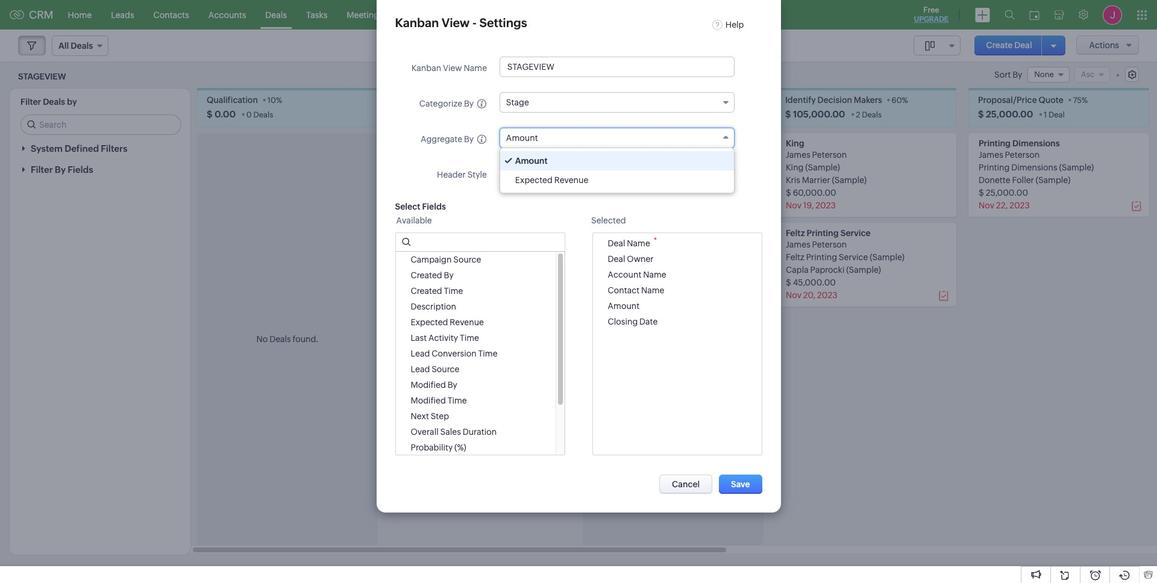 Task type: locate. For each thing, give the bounding box(es) containing it.
deals link
[[256, 0, 297, 29]]

selected
[[591, 216, 626, 225]]

makers
[[854, 95, 883, 105]]

and inside 'truhlar and truhlar (sample) sage wieser (sample)'
[[429, 163, 446, 173]]

1 0 deals from the left
[[246, 111, 273, 120]]

nov inside king james peterson king (sample) kris marrier (sample) $ 60,000.00 nov 19, 2023
[[786, 201, 802, 211]]

peterson inside chanay james peterson chanay (sample) josephine darakjy (sample) $ 55,000.00 nov 18, 2023
[[427, 330, 461, 340]]

deal down the selected
[[608, 239, 625, 248]]

kanban left the reports
[[395, 16, 439, 30]]

and up wieser at left
[[429, 163, 446, 173]]

17, inside chemel james peterson chemel (sample) james venere (sample) $ 70,000.00 nov 17, 2023
[[418, 291, 427, 300]]

% for $ 105,000.00
[[902, 96, 908, 105]]

1 chanay from the top
[[400, 319, 431, 328]]

2023 down 60,000.00
[[816, 201, 836, 211]]

2 0.00 from the left
[[600, 109, 622, 120]]

john butt (sample) link
[[400, 445, 474, 455]]

benton up overall
[[400, 408, 429, 418]]

1 % from the left
[[276, 96, 282, 105]]

nov for chanay james peterson chanay (sample) josephine darakjy (sample) $ 55,000.00 nov 18, 2023
[[400, 381, 416, 390]]

expected
[[515, 175, 553, 185], [411, 318, 448, 327]]

1 $ 0.00 from the left
[[207, 109, 236, 120]]

0 horizontal spatial 0 deals
[[246, 111, 273, 120]]

0 vertical spatial modified
[[411, 380, 446, 390]]

kanban up needs analysis
[[412, 63, 441, 73]]

1 modified from the top
[[411, 380, 446, 390]]

james venere (sample) link
[[400, 265, 490, 275]]

1 horizontal spatial revenue
[[554, 175, 589, 185]]

create
[[987, 40, 1013, 50]]

1 vertical spatial benton
[[400, 432, 429, 442]]

benton link
[[400, 408, 429, 418]]

printing dimensions james peterson
[[979, 139, 1060, 160]]

0 deals down proposition
[[632, 111, 659, 120]]

james down printing
[[979, 150, 1004, 160]]

chemel down chemel link
[[400, 253, 431, 262]]

deal
[[1015, 40, 1033, 50], [1049, 111, 1065, 120], [608, 239, 625, 248], [608, 254, 625, 264]]

revenue down the amount option
[[554, 175, 589, 185]]

deals left tasks "link"
[[265, 10, 287, 20]]

1 vertical spatial created
[[411, 286, 442, 296]]

2 $ 0.00 from the left
[[593, 109, 622, 120]]

name up "owner"
[[627, 239, 650, 248]]

save button
[[719, 475, 762, 494]]

2023 down wieser at left
[[429, 201, 449, 211]]

actions
[[1090, 40, 1120, 50]]

by up 4
[[464, 99, 474, 109]]

upgrade
[[914, 15, 949, 24]]

create menu element
[[968, 0, 998, 29]]

james inside king james peterson king (sample) kris marrier (sample) $ 60,000.00 nov 19, 2023
[[786, 150, 811, 160]]

categorize by
[[419, 99, 474, 109]]

kanban
[[395, 16, 439, 30], [412, 63, 441, 73]]

venere
[[427, 265, 454, 275]]

needs
[[400, 95, 425, 105]]

20
[[469, 96, 479, 105]]

(sample) right venere
[[455, 265, 490, 275]]

0 vertical spatial amount
[[506, 133, 538, 143]]

view up the analysis
[[443, 63, 462, 73]]

lead up 18,
[[411, 365, 430, 374]]

nov left 18,
[[400, 381, 416, 390]]

1 vertical spatial lead
[[411, 365, 430, 374]]

amount up expected revenue
[[515, 156, 548, 166]]

1 vertical spatial king
[[786, 163, 804, 173]]

stageview
[[18, 72, 66, 81]]

by left the attys
[[464, 134, 474, 144]]

king up kris
[[786, 163, 804, 173]]

expected down description
[[411, 318, 448, 327]]

by right sort
[[1013, 70, 1023, 80]]

1 vertical spatial and
[[429, 163, 446, 173]]

contact
[[608, 286, 640, 295]]

1 horizontal spatial 0
[[632, 111, 638, 120]]

17, down 70,000.00
[[418, 291, 427, 300]]

1
[[1044, 111, 1047, 120]]

stage
[[506, 98, 529, 107]]

1 0.00 from the left
[[215, 109, 236, 120]]

$ 25,000.00
[[978, 109, 1034, 120]]

0.00
[[215, 109, 236, 120], [600, 109, 622, 120]]

1 chemel from the top
[[400, 229, 432, 238]]

2023 inside the $ 45,000.00 nov 20, 2023
[[818, 291, 838, 300]]

1 17, from the top
[[418, 201, 427, 211]]

revenue inside "option"
[[554, 175, 589, 185]]

left panel element
[[395, 233, 565, 456]]

view left -
[[442, 16, 470, 30]]

name down "owner"
[[643, 270, 667, 280]]

$ 105,000.00
[[786, 109, 846, 120]]

found.
[[293, 335, 319, 344]]

None text field
[[396, 233, 565, 251]]

deal inside deal owner account name contact name amount closing date
[[608, 254, 625, 264]]

(sample) up (%) on the bottom of page
[[430, 432, 465, 442]]

none text field inside left panel element
[[396, 233, 565, 251]]

$ 45,000.00 nov 20, 2023
[[786, 278, 838, 300]]

meetings
[[347, 10, 383, 20]]

decision
[[818, 95, 853, 105]]

james down king link
[[786, 150, 811, 160]]

benton (sample) link
[[400, 432, 465, 442]]

modified down 55,000.00
[[411, 380, 446, 390]]

create deal
[[987, 40, 1033, 50]]

james
[[786, 150, 811, 160], [979, 150, 1004, 160], [400, 240, 425, 250], [400, 265, 425, 275], [400, 330, 425, 340], [400, 420, 425, 429]]

james down chemel link
[[400, 240, 425, 250]]

2 % from the left
[[479, 96, 485, 105]]

0 vertical spatial kanban
[[395, 16, 439, 30]]

campaign source created by created time description expected revenue last activity time lead conversion time lead source modified by modified time next step overall sales duration probability (%)
[[411, 255, 498, 453]]

(sample) down the attys
[[476, 163, 511, 173]]

peterson up king (sample) "link"
[[812, 150, 847, 160]]

nov for king james peterson king (sample) kris marrier (sample) $ 60,000.00 nov 19, 2023
[[786, 201, 802, 211]]

(%)
[[455, 443, 466, 453]]

james for chanay james peterson chanay (sample) josephine darakjy (sample) $ 55,000.00 nov 18, 2023
[[400, 330, 425, 340]]

identify decision makers
[[786, 95, 883, 105]]

peterson down printing dimensions link
[[1005, 150, 1040, 160]]

truhlar and truhlar attys link
[[400, 139, 499, 148]]

name right contact at the right of page
[[641, 286, 665, 295]]

james down chanay link at the bottom left of page
[[400, 330, 425, 340]]

0 horizontal spatial $ 0.00
[[207, 109, 236, 120]]

$ 0.00 for 10
[[207, 109, 236, 120]]

2 0 deals from the left
[[632, 111, 659, 120]]

truhlar and truhlar (sample) link
[[400, 163, 511, 173]]

0 horizontal spatial 0.00
[[215, 109, 236, 120]]

by for categorize by
[[464, 99, 474, 109]]

nov left the '20,'
[[786, 291, 802, 300]]

2 deals
[[856, 111, 882, 120]]

darakjy
[[442, 355, 471, 365]]

60 %
[[892, 96, 908, 105]]

peterson for king james peterson king (sample) kris marrier (sample) $ 60,000.00 nov 19, 2023
[[812, 150, 847, 160]]

55,000.00
[[407, 368, 450, 378]]

peterson for chemel james peterson chemel (sample) james venere (sample) $ 70,000.00 nov 17, 2023
[[427, 240, 461, 250]]

home
[[68, 10, 92, 20]]

1 vertical spatial revenue
[[450, 318, 484, 327]]

0 deals down 10
[[246, 111, 273, 120]]

0 vertical spatial 17,
[[418, 201, 427, 211]]

0 horizontal spatial revenue
[[450, 318, 484, 327]]

james down benton link
[[400, 420, 425, 429]]

2 17, from the top
[[418, 291, 427, 300]]

0 vertical spatial revenue
[[554, 175, 589, 185]]

revenue up activity
[[450, 318, 484, 327]]

reports link
[[431, 0, 481, 29]]

0 vertical spatial view
[[442, 16, 470, 30]]

benton
[[400, 408, 429, 418], [400, 432, 429, 442]]

james inside chanay james peterson chanay (sample) josephine darakjy (sample) $ 55,000.00 nov 18, 2023
[[400, 330, 425, 340]]

1 vertical spatial expected
[[411, 318, 448, 327]]

0 vertical spatial and
[[430, 139, 447, 148]]

1 vertical spatial chanay
[[400, 343, 430, 352]]

amount
[[506, 133, 538, 143], [515, 156, 548, 166], [608, 301, 640, 311]]

1 vertical spatial amount
[[515, 156, 548, 166]]

deals right 4
[[479, 111, 499, 120]]

value
[[593, 95, 614, 105]]

1 vertical spatial 17,
[[418, 291, 427, 300]]

nov left 19,
[[786, 201, 802, 211]]

1 created from the top
[[411, 271, 442, 280]]

2023 right the '20,'
[[818, 291, 838, 300]]

amount option
[[500, 151, 734, 171]]

time up step
[[448, 396, 467, 406]]

attys
[[479, 139, 499, 148]]

peterson up chanay (sample) link in the left bottom of the page
[[427, 330, 461, 340]]

marrier
[[802, 176, 831, 185]]

3 % from the left
[[902, 96, 908, 105]]

kanban for kanban view name
[[412, 63, 441, 73]]

calendar image
[[1030, 10, 1040, 20]]

revenue
[[554, 175, 589, 185], [450, 318, 484, 327]]

chemel down available
[[400, 229, 432, 238]]

deal right create
[[1015, 40, 1033, 50]]

nov down 70,000.00
[[400, 291, 416, 300]]

help
[[726, 20, 744, 30]]

1 vertical spatial view
[[443, 63, 462, 73]]

1 horizontal spatial 0 deals
[[632, 111, 659, 120]]

1 0 from the left
[[246, 111, 252, 120]]

0 vertical spatial created
[[411, 271, 442, 280]]

4 % from the left
[[1082, 96, 1088, 105]]

(sample)
[[476, 163, 511, 173], [806, 163, 840, 173], [450, 176, 485, 185], [832, 176, 867, 185], [1036, 176, 1071, 185], [433, 253, 468, 262], [455, 265, 490, 275], [432, 343, 467, 352], [473, 355, 508, 365], [430, 432, 465, 442], [439, 445, 474, 455]]

nov inside chemel james peterson chemel (sample) james venere (sample) $ 70,000.00 nov 17, 2023
[[400, 291, 416, 300]]

created up description
[[411, 286, 442, 296]]

peterson inside benton james peterson benton (sample) john butt (sample)
[[427, 420, 461, 429]]

0.00 for 10
[[215, 109, 236, 120]]

peterson inside king james peterson king (sample) kris marrier (sample) $ 60,000.00 nov 19, 2023
[[812, 150, 847, 160]]

account
[[608, 270, 642, 280]]

created down campaign
[[411, 271, 442, 280]]

45,000.00
[[793, 278, 836, 288]]

2 chanay from the top
[[400, 343, 430, 352]]

1 horizontal spatial $ 0.00
[[593, 109, 622, 120]]

0 vertical spatial expected
[[515, 175, 553, 185]]

$ 0.00 for value proposition
[[593, 109, 622, 120]]

1 horizontal spatial expected
[[515, 175, 553, 185]]

2 lead from the top
[[411, 365, 430, 374]]

deal inside deal name *
[[608, 239, 625, 248]]

0 vertical spatial chemel
[[400, 229, 432, 238]]

2023 down 55,000.00
[[430, 381, 450, 390]]

chemel link
[[400, 229, 432, 238]]

$ 0.00
[[207, 109, 236, 120], [593, 109, 622, 120]]

and for truhlar and truhlar (sample) sage wieser (sample)
[[429, 163, 446, 173]]

1 horizontal spatial 0.00
[[600, 109, 622, 120]]

0 vertical spatial source
[[454, 255, 481, 265]]

0 vertical spatial lead
[[411, 349, 430, 359]]

peterson up chemel (sample) link
[[427, 240, 461, 250]]

deal up "account"
[[608, 254, 625, 264]]

nov inside chanay james peterson chanay (sample) josephine darakjy (sample) $ 55,000.00 nov 18, 2023
[[400, 381, 416, 390]]

james for benton james peterson benton (sample) john butt (sample)
[[400, 420, 425, 429]]

proposition
[[616, 95, 662, 105]]

by
[[67, 97, 77, 107]]

2023 inside chanay james peterson chanay (sample) josephine darakjy (sample) $ 55,000.00 nov 18, 2023
[[430, 381, 450, 390]]

categorize
[[419, 99, 462, 109]]

20 %
[[469, 96, 485, 105]]

amount right the attys
[[506, 133, 538, 143]]

expected right style
[[515, 175, 553, 185]]

$ inside the $ 45,000.00 nov 20, 2023
[[786, 278, 791, 288]]

name up 20 %
[[464, 63, 487, 73]]

by for aggregate by
[[464, 134, 474, 144]]

value proposition
[[593, 95, 662, 105]]

king up king (sample) "link"
[[786, 139, 805, 148]]

view for -
[[442, 16, 470, 30]]

2023 for king james peterson king (sample) kris marrier (sample) $ 60,000.00 nov 19, 2023
[[816, 201, 836, 211]]

1 vertical spatial chemel
[[400, 253, 431, 262]]

chanay up josephine
[[400, 343, 430, 352]]

nov up available
[[400, 201, 416, 211]]

2 0 from the left
[[632, 111, 638, 120]]

calls link
[[393, 0, 431, 29]]

0 vertical spatial king
[[786, 139, 805, 148]]

kris marrier (sample) link
[[786, 176, 867, 185]]

modified down 18,
[[411, 396, 446, 406]]

james inside benton james peterson benton (sample) john butt (sample)
[[400, 420, 425, 429]]

source down conversion
[[432, 365, 460, 374]]

peterson up benton (sample) link
[[427, 420, 461, 429]]

deals right "2"
[[862, 111, 882, 120]]

(sample) down sales
[[439, 445, 474, 455]]

tasks
[[306, 10, 328, 20]]

john
[[400, 445, 419, 455]]

name inside deal name *
[[627, 239, 650, 248]]

benton up john
[[400, 432, 429, 442]]

0 vertical spatial benton
[[400, 408, 429, 418]]

proposal/price quote
[[978, 95, 1064, 105]]

(sample) down truhlar and truhlar (sample) link
[[450, 176, 485, 185]]

chanay (sample) link
[[400, 343, 467, 352]]

2 modified from the top
[[411, 396, 446, 406]]

1 vertical spatial kanban
[[412, 63, 441, 73]]

and for truhlar and truhlar attys
[[430, 139, 447, 148]]

$
[[207, 109, 213, 120], [400, 109, 406, 120], [593, 109, 598, 120], [786, 109, 791, 120], [978, 109, 984, 120], [786, 188, 791, 198], [400, 278, 406, 288], [786, 278, 791, 288], [400, 368, 406, 378]]

truhlar
[[400, 139, 428, 148], [449, 139, 477, 148], [400, 163, 428, 173], [447, 163, 475, 173]]

1 vertical spatial modified
[[411, 396, 446, 406]]

amount down contact at the right of page
[[608, 301, 640, 311]]

chanay up last
[[400, 319, 431, 328]]

peterson inside chemel james peterson chemel (sample) james venere (sample) $ 70,000.00 nov 17, 2023
[[427, 240, 461, 250]]

0 horizontal spatial 0
[[246, 111, 252, 120]]

$ inside chemel james peterson chemel (sample) james venere (sample) $ 70,000.00 nov 17, 2023
[[400, 278, 406, 288]]

printing dimensions link
[[979, 139, 1060, 148]]

0 vertical spatial chanay
[[400, 319, 431, 328]]

chemel james peterson chemel (sample) james venere (sample) $ 70,000.00 nov 17, 2023
[[400, 229, 490, 300]]

%
[[276, 96, 282, 105], [479, 96, 485, 105], [902, 96, 908, 105], [1082, 96, 1088, 105]]

owner
[[627, 254, 654, 264]]

expected inside "campaign source created by created time description expected revenue last activity time lead conversion time lead source modified by modified time next step overall sales duration probability (%)"
[[411, 318, 448, 327]]

list box
[[500, 148, 734, 193]]

amount inside deal owner account name contact name amount closing date
[[608, 301, 640, 311]]

2 vertical spatial amount
[[608, 301, 640, 311]]

0 horizontal spatial expected
[[411, 318, 448, 327]]

and down the "420,000.00"
[[430, 139, 447, 148]]

deals left by
[[43, 97, 65, 107]]

peterson
[[812, 150, 847, 160], [1005, 150, 1040, 160], [427, 240, 461, 250], [427, 330, 461, 340], [427, 420, 461, 429]]

nov inside the $ 45,000.00 nov 20, 2023
[[786, 291, 802, 300]]

2023 up description
[[429, 291, 449, 300]]

no
[[257, 335, 268, 344]]

2023 inside chemel james peterson chemel (sample) james venere (sample) $ 70,000.00 nov 17, 2023
[[429, 291, 449, 300]]

source up james venere (sample) link
[[454, 255, 481, 265]]

17, up available
[[418, 201, 427, 211]]

lead down last
[[411, 349, 430, 359]]

2023 inside king james peterson king (sample) kris marrier (sample) $ 60,000.00 nov 19, 2023
[[816, 201, 836, 211]]



Task type: describe. For each thing, give the bounding box(es) containing it.
king link
[[786, 139, 805, 148]]

nov 17, 2023
[[400, 201, 449, 211]]

2 chemel from the top
[[400, 253, 431, 262]]

deals down proposition
[[639, 111, 659, 120]]

meetings link
[[337, 0, 393, 29]]

by down chemel (sample) link
[[444, 271, 454, 280]]

19,
[[804, 201, 814, 211]]

0.00 for value proposition
[[600, 109, 622, 120]]

% for $ 25,000.00
[[1082, 96, 1088, 105]]

kanban view - settings
[[395, 16, 527, 30]]

1 benton from the top
[[400, 408, 429, 418]]

campaigns link
[[481, 0, 546, 29]]

save
[[731, 480, 750, 490]]

expected inside "option"
[[515, 175, 553, 185]]

cancel button
[[660, 475, 713, 494]]

campaigns
[[491, 10, 536, 20]]

calls
[[403, 10, 422, 20]]

filter deals by
[[20, 97, 77, 107]]

75 %
[[1073, 96, 1088, 105]]

Search text field
[[21, 115, 181, 135]]

right panel element
[[592, 233, 762, 456]]

2
[[856, 111, 861, 120]]

style
[[468, 170, 487, 180]]

2 king from the top
[[786, 163, 804, 173]]

james for chemel james peterson chemel (sample) james venere (sample) $ 70,000.00 nov 17, 2023
[[400, 240, 425, 250]]

amount inside option
[[515, 156, 548, 166]]

needs analysis
[[400, 95, 459, 105]]

deals down 10
[[253, 111, 273, 120]]

(sample) up james venere (sample) link
[[433, 253, 468, 262]]

reports
[[441, 10, 472, 20]]

contacts
[[154, 10, 189, 20]]

sage wieser (sample) link
[[400, 176, 485, 185]]

king james peterson king (sample) kris marrier (sample) $ 60,000.00 nov 19, 2023
[[786, 139, 867, 211]]

0 for 10
[[246, 111, 252, 120]]

peterson for benton james peterson benton (sample) john butt (sample)
[[427, 420, 461, 429]]

by for sort by
[[1013, 70, 1023, 80]]

search element
[[998, 0, 1023, 30]]

wieser
[[422, 176, 449, 185]]

select fields
[[395, 202, 446, 212]]

campaign
[[411, 255, 452, 265]]

josephine
[[400, 355, 440, 365]]

1 king from the top
[[786, 139, 805, 148]]

2023 for chemel james peterson chemel (sample) james venere (sample) $ 70,000.00 nov 17, 2023
[[429, 291, 449, 300]]

kris
[[786, 176, 801, 185]]

dimensions
[[1013, 139, 1060, 148]]

header style
[[437, 170, 487, 180]]

kanban for kanban view - settings
[[395, 16, 439, 30]]

0 for value proposition
[[632, 111, 638, 120]]

time up conversion
[[460, 333, 479, 343]]

70,000.00
[[407, 278, 450, 288]]

chanay james peterson chanay (sample) josephine darakjy (sample) $ 55,000.00 nov 18, 2023
[[400, 319, 508, 390]]

aggregate by
[[421, 134, 474, 144]]

Amount field
[[500, 128, 735, 148]]

Stage field
[[500, 92, 735, 113]]

leads link
[[101, 0, 144, 29]]

1 deal
[[1044, 111, 1065, 120]]

20,
[[804, 291, 816, 300]]

peterson for chanay james peterson chanay (sample) josephine darakjy (sample) $ 55,000.00 nov 18, 2023
[[427, 330, 461, 340]]

create menu image
[[975, 8, 991, 22]]

$ 420,000.00
[[400, 109, 462, 120]]

(sample) right foller
[[1036, 176, 1071, 185]]

deal right 1
[[1049, 111, 1065, 120]]

leads
[[111, 10, 134, 20]]

time right darakjy at the bottom of the page
[[478, 349, 498, 359]]

-
[[473, 16, 477, 30]]

truhlar and truhlar (sample) sage wieser (sample)
[[400, 163, 511, 185]]

list box containing amount
[[500, 148, 734, 193]]

kanban view name
[[412, 63, 487, 73]]

(sample) up kris marrier (sample) link
[[806, 163, 840, 173]]

$ inside chanay james peterson chanay (sample) josephine darakjy (sample) $ 55,000.00 nov 18, 2023
[[400, 368, 406, 378]]

(sample) up josephine darakjy (sample) 'link'
[[432, 343, 467, 352]]

accounts
[[209, 10, 246, 20]]

25,000.00
[[986, 109, 1034, 120]]

sales
[[440, 427, 461, 437]]

revenue inside "campaign source created by created time description expected revenue last activity time lead conversion time lead source modified by modified time next step overall sales duration probability (%)"
[[450, 318, 484, 327]]

10 %
[[267, 96, 282, 105]]

create deal button
[[975, 36, 1045, 55]]

0 deals for 10
[[246, 111, 273, 120]]

4
[[472, 111, 477, 120]]

fields
[[422, 202, 446, 212]]

nov for chemel james peterson chemel (sample) james venere (sample) $ 70,000.00 nov 17, 2023
[[400, 291, 416, 300]]

1 vertical spatial source
[[432, 365, 460, 374]]

settings
[[480, 16, 527, 30]]

by down josephine darakjy (sample) 'link'
[[448, 380, 458, 390]]

james inside printing dimensions james peterson
[[979, 150, 1004, 160]]

amount inside field
[[506, 133, 538, 143]]

2023 for chanay james peterson chanay (sample) josephine darakjy (sample) $ 55,000.00 nov 18, 2023
[[430, 381, 450, 390]]

1 lead from the top
[[411, 349, 430, 359]]

available
[[396, 216, 432, 225]]

free
[[924, 5, 940, 14]]

free upgrade
[[914, 5, 949, 24]]

60
[[892, 96, 902, 105]]

view for name
[[443, 63, 462, 73]]

sage
[[400, 176, 420, 185]]

description
[[411, 302, 456, 312]]

donette foller (sample)
[[979, 176, 1071, 185]]

4 deals
[[472, 111, 499, 120]]

crm link
[[10, 8, 53, 21]]

*
[[654, 236, 657, 245]]

expected revenue option
[[500, 171, 734, 190]]

% for $ 420,000.00
[[479, 96, 485, 105]]

crm
[[29, 8, 53, 21]]

search image
[[1005, 10, 1015, 20]]

peterson inside printing dimensions james peterson
[[1005, 150, 1040, 160]]

0 deals for value proposition
[[632, 111, 659, 120]]

activity
[[429, 333, 458, 343]]

2 benton from the top
[[400, 432, 429, 442]]

aggregate
[[421, 134, 462, 144]]

header
[[437, 170, 466, 180]]

(sample) right marrier
[[832, 176, 867, 185]]

(sample) right darakjy at the bottom of the page
[[473, 355, 508, 365]]

deals right no
[[270, 335, 291, 344]]

60,000.00
[[793, 188, 837, 198]]

james for king james peterson king (sample) kris marrier (sample) $ 60,000.00 nov 19, 2023
[[786, 150, 811, 160]]

105,000.00
[[793, 109, 846, 120]]

printing
[[979, 139, 1011, 148]]

conversion
[[432, 349, 477, 359]]

Kanban View Name text field
[[500, 57, 734, 77]]

time down james venere (sample) link
[[444, 286, 463, 296]]

sort
[[995, 70, 1011, 80]]

donette
[[979, 176, 1011, 185]]

james up 70,000.00
[[400, 265, 425, 275]]

home link
[[58, 0, 101, 29]]

deal inside button
[[1015, 40, 1033, 50]]

duration
[[463, 427, 497, 437]]

select
[[395, 202, 420, 212]]

10
[[267, 96, 276, 105]]

deal name *
[[608, 236, 657, 248]]

$ inside king james peterson king (sample) kris marrier (sample) $ 60,000.00 nov 19, 2023
[[786, 188, 791, 198]]

2 created from the top
[[411, 286, 442, 296]]



Task type: vqa. For each thing, say whether or not it's contained in the screenshot.
Other Modules field
no



